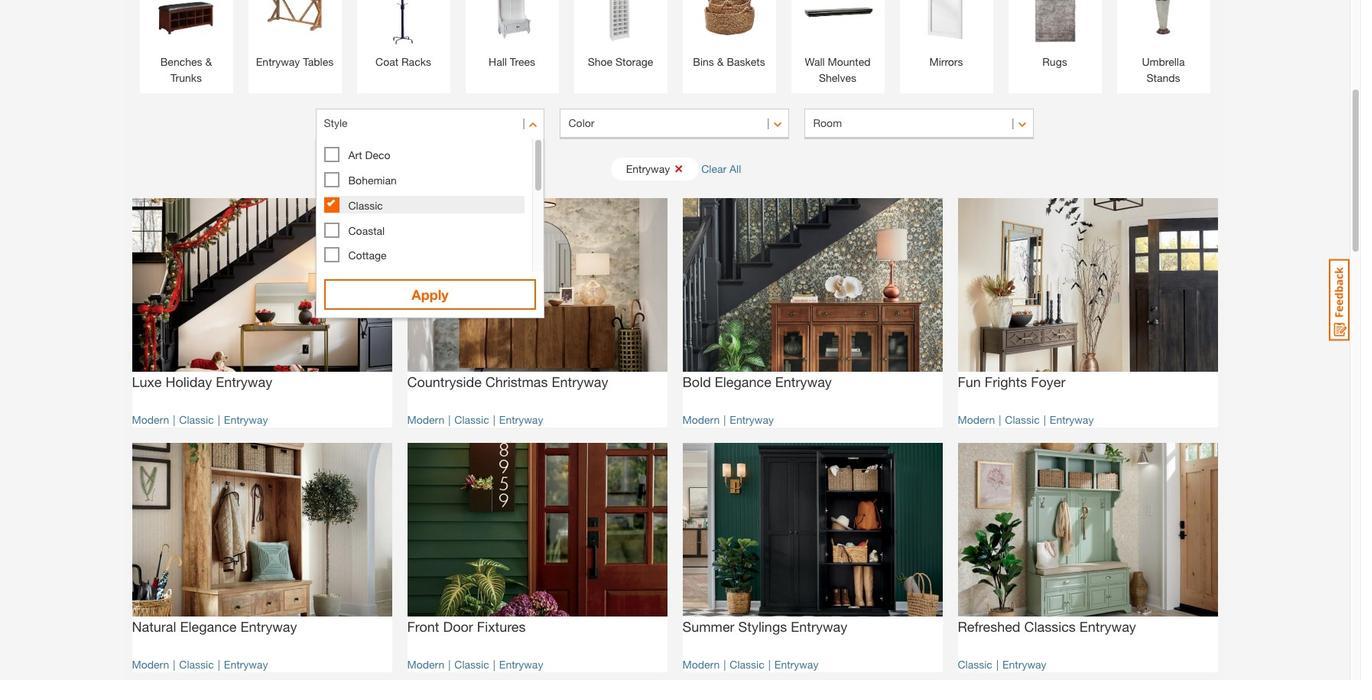 Task type: locate. For each thing, give the bounding box(es) containing it.
apply
[[412, 286, 449, 303]]

all
[[730, 162, 742, 175]]

modern
[[132, 413, 169, 426], [407, 413, 445, 426], [683, 413, 720, 426], [958, 413, 996, 426], [132, 658, 169, 671], [407, 658, 445, 671], [683, 658, 720, 671]]

elegance inside bold elegance entryway link
[[715, 373, 772, 390]]

door
[[443, 618, 474, 635]]

entryway link down summer stylings entryway link
[[775, 658, 819, 671]]

mirrors image
[[908, 0, 986, 50]]

& right benches
[[205, 55, 212, 68]]

modern | classic | entryway down countryside
[[407, 413, 544, 426]]

classic link down refreshed
[[958, 658, 993, 671]]

umbrella
[[1143, 55, 1186, 68]]

1 horizontal spatial elegance
[[715, 373, 772, 390]]

frights
[[985, 373, 1028, 390]]

&
[[205, 55, 212, 68], [717, 55, 724, 68]]

benches & trunks link
[[147, 0, 225, 86]]

classic link for stylings
[[730, 658, 765, 671]]

modern down bold
[[683, 413, 720, 426]]

shoe storage
[[588, 55, 654, 68]]

wall mounted shelves link
[[799, 0, 877, 86]]

bold elegance entryway link
[[683, 372, 943, 404]]

entryway inside button
[[626, 162, 670, 175]]

countryside christmas entryway link
[[407, 372, 668, 404]]

classic down natural elegance entryway
[[179, 658, 214, 671]]

classic down stylings
[[730, 658, 765, 671]]

umbrella stands link
[[1125, 0, 1203, 86]]

modern link down fun
[[958, 413, 996, 426]]

art deco
[[349, 148, 391, 161]]

modern for luxe holiday entryway
[[132, 413, 169, 426]]

modern | classic | entryway down fun frights foyer
[[958, 413, 1094, 426]]

modern | classic | entryway
[[132, 413, 268, 426], [407, 413, 544, 426], [958, 413, 1094, 426], [132, 658, 268, 671], [407, 658, 544, 671], [683, 658, 819, 671]]

modern link down front
[[407, 658, 445, 671]]

modern link for countryside
[[407, 413, 445, 426]]

elegance for natural
[[180, 618, 237, 635]]

entryway tables
[[256, 55, 334, 68]]

classic link
[[179, 413, 214, 426], [455, 413, 489, 426], [1006, 413, 1040, 426], [179, 658, 214, 671], [455, 658, 489, 671], [730, 658, 765, 671], [958, 658, 993, 671]]

modern link for bold
[[683, 413, 720, 426]]

front door fixtures link
[[407, 616, 668, 649]]

1 vertical spatial elegance
[[180, 618, 237, 635]]

entryway link down luxe holiday entryway link
[[224, 413, 268, 426]]

classic down 'front door fixtures'
[[455, 658, 489, 671]]

entryway link down the front door fixtures link
[[500, 658, 544, 671]]

entryway link for front door fixtures
[[500, 658, 544, 671]]

mirrors
[[930, 55, 964, 68]]

baskets
[[727, 55, 766, 68]]

racks
[[402, 55, 431, 68]]

shoe
[[588, 55, 613, 68]]

classic link down natural elegance entryway
[[179, 658, 214, 671]]

0 horizontal spatial elegance
[[180, 618, 237, 635]]

classic link down 'luxe holiday entryway'
[[179, 413, 214, 426]]

classic link for frights
[[1006, 413, 1040, 426]]

modern | classic | entryway down stylings
[[683, 658, 819, 671]]

room
[[814, 116, 842, 129]]

| down summer stylings entryway
[[769, 658, 771, 671]]

entryway link
[[224, 413, 268, 426], [500, 413, 544, 426], [730, 413, 774, 426], [1050, 413, 1094, 426], [224, 658, 268, 671], [500, 658, 544, 671], [775, 658, 819, 671], [1003, 658, 1047, 671]]

modern down natural
[[132, 658, 169, 671]]

stretchy image image for fun frights foyer
[[958, 198, 1219, 372]]

| down foyer
[[1044, 413, 1047, 426]]

coat racks
[[376, 55, 431, 68]]

| down refreshed
[[997, 658, 999, 671]]

stretchy image image for summer stylings entryway
[[683, 443, 943, 616]]

clear all
[[702, 162, 742, 175]]

christmas
[[486, 373, 548, 390]]

hall trees image
[[473, 0, 551, 50]]

stretchy image image for natural elegance entryway
[[132, 443, 392, 616]]

classic
[[349, 199, 383, 212], [179, 413, 214, 426], [455, 413, 489, 426], [1006, 413, 1040, 426], [179, 658, 214, 671], [455, 658, 489, 671], [730, 658, 765, 671], [958, 658, 993, 671]]

stretchy image image
[[132, 198, 392, 372], [407, 198, 668, 372], [683, 198, 943, 372], [958, 198, 1219, 372], [132, 443, 392, 616], [407, 443, 668, 616], [683, 443, 943, 616], [958, 443, 1219, 616]]

classic down fun frights foyer
[[1006, 413, 1040, 426]]

hall trees link
[[473, 0, 551, 70]]

wall
[[805, 55, 825, 68]]

& right 'bins'
[[717, 55, 724, 68]]

fun frights foyer
[[958, 373, 1066, 390]]

classic link for door
[[455, 658, 489, 671]]

benches & trunks image
[[147, 0, 225, 50]]

| down "holiday"
[[173, 413, 175, 426]]

entryway link down bold elegance entryway
[[730, 413, 774, 426]]

0 vertical spatial elegance
[[715, 373, 772, 390]]

art
[[349, 148, 362, 161]]

modern down fun
[[958, 413, 996, 426]]

elegance
[[715, 373, 772, 390], [180, 618, 237, 635]]

stylings
[[739, 618, 788, 635]]

entryway link down countryside christmas entryway link
[[500, 413, 544, 426]]

foyer
[[1032, 373, 1066, 390]]

natural elegance entryway
[[132, 618, 297, 635]]

color
[[569, 116, 595, 129]]

modern | classic | entryway for door
[[407, 658, 544, 671]]

rugs image
[[1017, 0, 1095, 50]]

rugs link
[[1017, 0, 1095, 70]]

modern | classic | entryway down 'front door fixtures'
[[407, 658, 544, 671]]

modern | classic | entryway for holiday
[[132, 413, 268, 426]]

entryway link for luxe holiday entryway
[[224, 413, 268, 426]]

umbrella stands
[[1143, 55, 1186, 84]]

stretchy image image for front door fixtures
[[407, 443, 668, 616]]

entryway tables image
[[256, 0, 334, 50]]

entryway
[[256, 55, 300, 68], [626, 162, 670, 175], [216, 373, 273, 390], [552, 373, 609, 390], [776, 373, 832, 390], [224, 413, 268, 426], [500, 413, 544, 426], [730, 413, 774, 426], [1050, 413, 1094, 426], [241, 618, 297, 635], [791, 618, 848, 635], [1080, 618, 1137, 635], [224, 658, 268, 671], [500, 658, 544, 671], [775, 658, 819, 671], [1003, 658, 1047, 671]]

modern down summer
[[683, 658, 720, 671]]

coat racks link
[[365, 0, 443, 70]]

color button
[[560, 109, 790, 139]]

hall
[[489, 55, 507, 68]]

modern link down bold
[[683, 413, 720, 426]]

summer stylings entryway
[[683, 618, 848, 635]]

modern link for summer
[[683, 658, 720, 671]]

clear
[[702, 162, 727, 175]]

luxe
[[132, 373, 162, 390]]

elegance right natural
[[180, 618, 237, 635]]

stretchy image image for countryside christmas entryway
[[407, 198, 668, 372]]

| down countryside christmas entryway
[[493, 413, 496, 426]]

cottage
[[349, 249, 387, 262]]

classic down countryside
[[455, 413, 489, 426]]

entryway tables link
[[256, 0, 334, 70]]

entryway link for natural elegance entryway
[[224, 658, 268, 671]]

modern link down natural
[[132, 658, 169, 671]]

classic down refreshed
[[958, 658, 993, 671]]

0 horizontal spatial &
[[205, 55, 212, 68]]

modern for countryside christmas entryway
[[407, 413, 445, 426]]

modern link for fun
[[958, 413, 996, 426]]

bins & baskets image
[[691, 0, 769, 50]]

classic link down countryside
[[455, 413, 489, 426]]

summer stylings entryway link
[[683, 616, 943, 649]]

entryway link down fun frights foyer link
[[1050, 413, 1094, 426]]

entryway link down natural elegance entryway link
[[224, 658, 268, 671]]

benches
[[161, 55, 202, 68]]

natural
[[132, 618, 176, 635]]

modern for fun frights foyer
[[958, 413, 996, 426]]

modern | classic | entryway down 'luxe holiday entryway'
[[132, 413, 268, 426]]

& for bins
[[717, 55, 724, 68]]

modern down front
[[407, 658, 445, 671]]

modern | entryway
[[683, 413, 774, 426]]

|
[[173, 413, 175, 426], [218, 413, 220, 426], [449, 413, 451, 426], [493, 413, 496, 426], [724, 413, 726, 426], [999, 413, 1002, 426], [1044, 413, 1047, 426], [173, 658, 175, 671], [218, 658, 220, 671], [449, 658, 451, 671], [493, 658, 496, 671], [724, 658, 726, 671], [769, 658, 771, 671], [997, 658, 999, 671]]

classic for summer stylings entryway
[[730, 658, 765, 671]]

apply button
[[324, 279, 537, 310]]

modern down countryside
[[407, 413, 445, 426]]

entryway link down 'refreshed classics entryway'
[[1003, 658, 1047, 671]]

bins
[[693, 55, 714, 68]]

shoe storage image
[[582, 0, 660, 50]]

classic down 'luxe holiday entryway'
[[179, 413, 214, 426]]

classic up "coastal"
[[349, 199, 383, 212]]

mirrors link
[[908, 0, 986, 70]]

coat racks image
[[365, 0, 443, 50]]

modern link down luxe
[[132, 413, 169, 426]]

modern link down summer
[[683, 658, 720, 671]]

wall mounted shelves
[[805, 55, 871, 84]]

classic link down fun frights foyer
[[1006, 413, 1040, 426]]

refreshed classics entryway link
[[958, 616, 1219, 649]]

1 horizontal spatial &
[[717, 55, 724, 68]]

2 & from the left
[[717, 55, 724, 68]]

front
[[407, 618, 440, 635]]

classic link down 'front door fixtures'
[[455, 658, 489, 671]]

luxe holiday entryway link
[[132, 372, 392, 404]]

coat
[[376, 55, 399, 68]]

modern | classic | entryway down natural elegance entryway
[[132, 658, 268, 671]]

classic link down stylings
[[730, 658, 765, 671]]

elegance inside natural elegance entryway link
[[180, 618, 237, 635]]

feedback link image
[[1330, 259, 1351, 341]]

modern link
[[132, 413, 169, 426], [407, 413, 445, 426], [683, 413, 720, 426], [958, 413, 996, 426], [132, 658, 169, 671], [407, 658, 445, 671], [683, 658, 720, 671]]

1 & from the left
[[205, 55, 212, 68]]

| down 'luxe holiday entryway'
[[218, 413, 220, 426]]

modern link down countryside
[[407, 413, 445, 426]]

modern down luxe
[[132, 413, 169, 426]]

shelves
[[819, 71, 857, 84]]

room button
[[805, 109, 1035, 139]]

refreshed classics entryway
[[958, 618, 1137, 635]]

elegance up modern | entryway
[[715, 373, 772, 390]]

entryway link for summer stylings entryway
[[775, 658, 819, 671]]

& inside the benches & trunks
[[205, 55, 212, 68]]

modern for natural elegance entryway
[[132, 658, 169, 671]]

entryway link for fun frights foyer
[[1050, 413, 1094, 426]]



Task type: describe. For each thing, give the bounding box(es) containing it.
| down bold elegance entryway
[[724, 413, 726, 426]]

| down fixtures
[[493, 658, 496, 671]]

summer
[[683, 618, 735, 635]]

modern for summer stylings entryway
[[683, 658, 720, 671]]

countryside christmas entryway
[[407, 373, 609, 390]]

natural elegance entryway link
[[132, 616, 392, 649]]

classic | entryway
[[958, 658, 1047, 671]]

fun frights foyer link
[[958, 372, 1219, 404]]

classic for luxe holiday entryway
[[179, 413, 214, 426]]

classic link for elegance
[[179, 658, 214, 671]]

modern | classic | entryway for frights
[[958, 413, 1094, 426]]

clear all button
[[702, 155, 742, 183]]

stretchy image image for refreshed classics entryway
[[958, 443, 1219, 616]]

& for benches
[[205, 55, 212, 68]]

holiday
[[166, 373, 212, 390]]

classic link for holiday
[[179, 413, 214, 426]]

style
[[324, 116, 348, 129]]

classics
[[1025, 618, 1076, 635]]

| down natural
[[173, 658, 175, 671]]

fun
[[958, 373, 982, 390]]

coastal
[[349, 224, 385, 237]]

stretchy image image for luxe holiday entryway
[[132, 198, 392, 372]]

benches & trunks
[[161, 55, 212, 84]]

umbrella stands image
[[1125, 0, 1203, 50]]

bins & baskets
[[693, 55, 766, 68]]

| down door at the left of page
[[449, 658, 451, 671]]

countryside
[[407, 373, 482, 390]]

modern | classic | entryway for stylings
[[683, 658, 819, 671]]

modern link for luxe
[[132, 413, 169, 426]]

tables
[[303, 55, 334, 68]]

modern link for front
[[407, 658, 445, 671]]

rugs
[[1043, 55, 1068, 68]]

modern link for natural
[[132, 658, 169, 671]]

classic for fun frights foyer
[[1006, 413, 1040, 426]]

refreshed
[[958, 618, 1021, 635]]

mounted
[[828, 55, 871, 68]]

classic for natural elegance entryway
[[179, 658, 214, 671]]

storage
[[616, 55, 654, 68]]

luxe holiday entryway
[[132, 373, 273, 390]]

trees
[[510, 55, 536, 68]]

bold
[[683, 373, 711, 390]]

| down countryside
[[449, 413, 451, 426]]

entryway button
[[611, 157, 700, 180]]

modern | classic | entryway for christmas
[[407, 413, 544, 426]]

stretchy image image for bold elegance entryway
[[683, 198, 943, 372]]

trunks
[[171, 71, 202, 84]]

fixtures
[[477, 618, 526, 635]]

elegance for bold
[[715, 373, 772, 390]]

shoe storage link
[[582, 0, 660, 70]]

bold elegance entryway
[[683, 373, 832, 390]]

classic for countryside christmas entryway
[[455, 413, 489, 426]]

modern for front door fixtures
[[407, 658, 445, 671]]

| down natural elegance entryway
[[218, 658, 220, 671]]

front door fixtures
[[407, 618, 526, 635]]

classic link for christmas
[[455, 413, 489, 426]]

hall trees
[[489, 55, 536, 68]]

bohemian
[[349, 173, 397, 187]]

wall mounted shelves image
[[799, 0, 877, 50]]

modern | classic | entryway for elegance
[[132, 658, 268, 671]]

deco
[[365, 148, 391, 161]]

| down summer
[[724, 658, 726, 671]]

entryway link for countryside christmas entryway
[[500, 413, 544, 426]]

| down frights
[[999, 413, 1002, 426]]

bins & baskets link
[[691, 0, 769, 70]]

classic for front door fixtures
[[455, 658, 489, 671]]

stands
[[1147, 71, 1181, 84]]



Task type: vqa. For each thing, say whether or not it's contained in the screenshot.
Trees
yes



